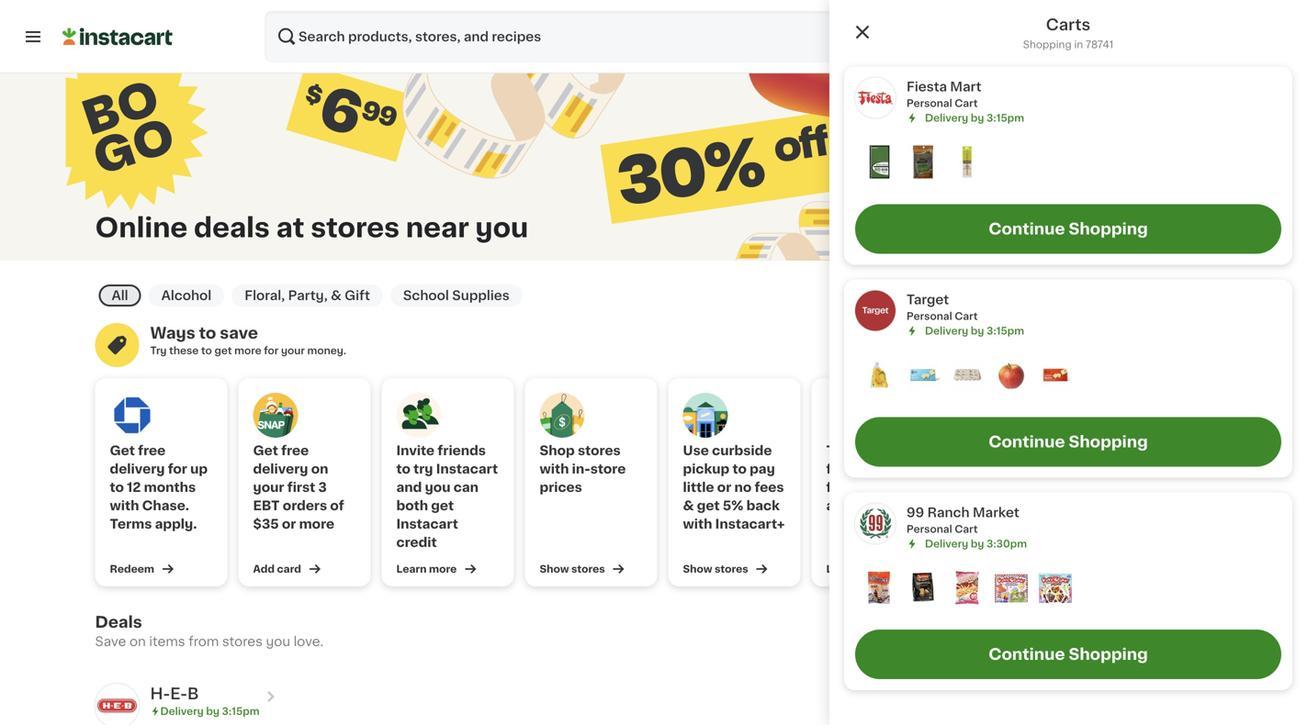 Task type: locate. For each thing, give the bounding box(es) containing it.
1 vertical spatial personal
[[907, 311, 953, 322]]

your
[[281, 346, 305, 356], [253, 482, 284, 494]]

delivery by 3:15pm down b in the bottom of the page
[[160, 707, 260, 717]]

1 horizontal spatial on
[[311, 463, 328, 476]]

continue shopping for personal
[[989, 221, 1148, 237]]

by down deals save on items from stores you love.
[[206, 707, 220, 717]]

or left no
[[717, 482, 732, 494]]

personal down 99 at right bottom
[[907, 525, 953, 535]]

personal down fiesta
[[907, 98, 953, 108]]

stores down 3:30pm
[[1002, 565, 1035, 575]]

3 continue shopping button from the top
[[856, 631, 1282, 680]]

1 horizontal spatial you
[[425, 482, 451, 494]]

alcohol link
[[149, 285, 224, 307]]

1 horizontal spatial free
[[281, 445, 309, 458]]

1 vertical spatial try
[[827, 445, 849, 458]]

3
[[318, 482, 327, 494]]

show down delivery by 3:30pm
[[970, 565, 999, 575]]

bic ball pens, black ink, xtra life, medium image
[[907, 146, 940, 179]]

online deals at stores near you
[[95, 215, 529, 241]]

free up first
[[281, 445, 309, 458]]

delivery by 3:30pm
[[925, 539, 1027, 549]]

all
[[112, 289, 128, 302]]

0 vertical spatial cart
[[955, 98, 978, 108]]

0 vertical spatial and
[[397, 482, 422, 494]]

with inside shop stores with in-store prices
[[540, 463, 569, 476]]

loacker quadratini dark chocolate, bite-size wafer cookies image
[[907, 572, 940, 605]]

from
[[970, 482, 1002, 494], [189, 636, 219, 649]]

try inside try instacart+ for unlimited free delivery and more
[[827, 445, 849, 458]]

0 vertical spatial with
[[540, 463, 569, 476]]

to inside get free delivery for up to 12 months with chase. terms apply.
[[110, 482, 124, 494]]

get inside invite friends to try instacart and you can both get instacart credit
[[431, 500, 454, 513]]

delivery for market
[[925, 539, 969, 549]]

cart inside 99 ranch market personal cart
[[955, 525, 978, 535]]

0 vertical spatial or
[[717, 482, 732, 494]]

savings education cards icon image
[[95, 323, 139, 368]]

2 learn from the left
[[827, 565, 857, 575]]

learn more down 99 ranch market icon
[[827, 565, 887, 575]]

2 vertical spatial 3:15pm
[[222, 707, 260, 717]]

up up months
[[190, 463, 208, 476]]

2 horizontal spatial you
[[476, 215, 529, 241]]

1 vertical spatial delivery by 3:15pm
[[925, 326, 1025, 336]]

cart up delivery by 3:30pm
[[955, 525, 978, 535]]

& inside floral, party, & gift link
[[331, 289, 342, 302]]

continue for cart
[[989, 434, 1065, 450]]

continue shopping button for personal
[[856, 204, 1282, 254]]

show down little
[[683, 565, 713, 575]]

you down try
[[425, 482, 451, 494]]

for up months
[[168, 463, 187, 476]]

or right $35
[[282, 518, 296, 531]]

apply.
[[155, 518, 197, 531]]

personal
[[907, 98, 953, 108], [907, 311, 953, 322], [907, 525, 953, 535]]

2 continue from the top
[[989, 434, 1065, 450]]

shopping
[[1023, 40, 1072, 50], [1069, 221, 1148, 237], [1069, 434, 1148, 450], [1069, 648, 1148, 663]]

and inside try instacart+ for unlimited free delivery and more
[[827, 500, 852, 513]]

try instacart+ for unlimited free delivery and more
[[827, 445, 921, 513]]

2 vertical spatial on
[[130, 636, 146, 649]]

your inside ways to save try these to get more for your money.
[[281, 346, 305, 356]]

cart down mart
[[955, 98, 978, 108]]

shopping for 99 ranch market
[[1069, 648, 1148, 663]]

instacart+
[[852, 445, 921, 458], [716, 518, 785, 531]]

1 vertical spatial instacart+
[[716, 518, 785, 531]]

redeem
[[110, 565, 154, 575]]

stores down prices
[[572, 565, 605, 575]]

delivery inside online deals at stores near you main content
[[160, 707, 204, 717]]

1 vertical spatial 3:15pm
[[987, 326, 1025, 336]]

stores up store
[[578, 445, 621, 458]]

2 vertical spatial continue shopping button
[[856, 631, 1282, 680]]

2 learn more from the left
[[827, 565, 887, 575]]

more inside try instacart+ for unlimited free delivery and more
[[855, 500, 891, 513]]

& left gift
[[331, 289, 342, 302]]

or inside use curbside pickup to pay little or no fees & get 5% back with instacart+
[[717, 482, 732, 494]]

or inside 'get free delivery on your first 3 ebt orders of $35 or more'
[[282, 518, 296, 531]]

good & gather salted butter image
[[907, 359, 940, 392]]

show down prices
[[540, 565, 569, 575]]

by down target personal cart at the top right
[[971, 326, 985, 336]]

show stores down prices
[[540, 565, 605, 575]]

with inside get free delivery for up to 12 months with chase. terms apply.
[[110, 500, 139, 513]]

school supplies
[[403, 289, 510, 302]]

instacart up credit at bottom
[[397, 518, 458, 531]]

love.
[[294, 636, 324, 649]]

2 vertical spatial delivery by 3:15pm
[[160, 707, 260, 717]]

by
[[971, 113, 985, 123], [971, 326, 985, 336], [971, 539, 985, 549], [206, 707, 220, 717]]

and up both
[[397, 482, 422, 494]]

delivery for to
[[110, 463, 165, 476]]

wholesale
[[970, 500, 1038, 513]]

instacart up can
[[436, 463, 498, 476]]

0 horizontal spatial on
[[130, 636, 146, 649]]

& down little
[[683, 500, 694, 513]]

up inside stock up on favorite items from wholesale stores
[[1013, 445, 1030, 458]]

your up ebt
[[253, 482, 284, 494]]

instacart+ up the unlimited
[[852, 445, 921, 458]]

you left "love."
[[266, 636, 290, 649]]

honeycrisp apple bag image
[[995, 359, 1028, 392]]

0 horizontal spatial delivery
[[110, 463, 165, 476]]

0 horizontal spatial get
[[215, 346, 232, 356]]

card
[[277, 565, 301, 575]]

stores left "love."
[[222, 636, 263, 649]]

0 vertical spatial continue shopping button
[[856, 204, 1282, 254]]

personal inside fiesta mart personal cart
[[907, 98, 953, 108]]

for left the unlimited
[[827, 463, 846, 476]]

cart
[[955, 98, 978, 108], [955, 311, 978, 322], [955, 525, 978, 535]]

0 vertical spatial continue shopping
[[989, 221, 1148, 237]]

delivery down 99 ranch market personal cart
[[925, 539, 969, 549]]

by down mart
[[971, 113, 985, 123]]

calbee shrimp chips, baked, original, value pack image
[[951, 572, 984, 605]]

1 horizontal spatial for
[[264, 346, 279, 356]]

0 horizontal spatial show
[[540, 565, 569, 575]]

delivery down target personal cart at the top right
[[925, 326, 969, 336]]

2 vertical spatial continue shopping
[[989, 648, 1148, 663]]

top flight memo book image
[[863, 146, 896, 179]]

your left "money."
[[281, 346, 305, 356]]

and inside invite friends to try instacart and you can both get instacart credit
[[397, 482, 422, 494]]

floral, party, & gift
[[245, 289, 370, 302]]

3:15pm inside online deals at stores near you main content
[[222, 707, 260, 717]]

0 horizontal spatial get
[[110, 445, 135, 458]]

1 cart from the top
[[955, 98, 978, 108]]

0 vertical spatial 3:15pm
[[987, 113, 1025, 123]]

1 vertical spatial from
[[189, 636, 219, 649]]

h-
[[150, 687, 170, 703]]

delivery down the unlimited
[[857, 482, 912, 494]]

on
[[1033, 445, 1050, 458], [311, 463, 328, 476], [130, 636, 146, 649]]

3 continue from the top
[[989, 648, 1065, 663]]

on up 3
[[311, 463, 328, 476]]

party,
[[288, 289, 328, 302]]

2 vertical spatial items in cart element
[[863, 572, 1275, 609]]

1 vertical spatial and
[[827, 500, 852, 513]]

on inside stock up on favorite items from wholesale stores
[[1033, 445, 1050, 458]]

stores
[[311, 215, 400, 241], [578, 445, 621, 458], [970, 518, 1013, 531], [572, 565, 605, 575], [715, 565, 749, 575], [1002, 565, 1035, 575], [222, 636, 263, 649]]

on right stock
[[1033, 445, 1050, 458]]

2 vertical spatial cart
[[955, 525, 978, 535]]

delivery
[[925, 113, 969, 123], [925, 326, 969, 336], [925, 539, 969, 549], [160, 707, 204, 717]]

learn more
[[397, 565, 457, 575], [827, 565, 887, 575]]

learn
[[397, 565, 427, 575], [827, 565, 857, 575]]

delivery by 3:15pm down mart
[[925, 113, 1025, 123]]

delivery up 12
[[110, 463, 165, 476]]

invite friends to try instacart and you can both get instacart credit
[[397, 445, 498, 550]]

for down floral,
[[264, 346, 279, 356]]

floral,
[[245, 289, 285, 302]]

free up 12
[[138, 445, 166, 458]]

1 horizontal spatial with
[[540, 463, 569, 476]]

78741
[[1086, 40, 1114, 50]]

e-
[[170, 687, 188, 703]]

2 vertical spatial continue
[[989, 648, 1065, 663]]

1 vertical spatial items
[[149, 636, 185, 649]]

2 show from the left
[[683, 565, 713, 575]]

1 horizontal spatial instacart+
[[852, 445, 921, 458]]

to left try
[[397, 463, 411, 476]]

and left 99 ranch market icon
[[827, 500, 852, 513]]

0 vertical spatial from
[[970, 482, 1002, 494]]

learn down credit at bottom
[[397, 565, 427, 575]]

1 horizontal spatial show
[[683, 565, 713, 575]]

school
[[403, 289, 449, 302]]

b
[[187, 687, 199, 703]]

cart inside target personal cart
[[955, 311, 978, 322]]

continue shopping for market
[[989, 648, 1148, 663]]

for inside ways to save try these to get more for your money.
[[264, 346, 279, 356]]

5%
[[723, 500, 744, 513]]

2 horizontal spatial delivery
[[857, 482, 912, 494]]

both
[[397, 500, 428, 513]]

delivery
[[110, 463, 165, 476], [253, 463, 308, 476], [857, 482, 912, 494]]

personal down target
[[907, 311, 953, 322]]

0 horizontal spatial you
[[266, 636, 290, 649]]

3 show stores from the left
[[970, 565, 1035, 575]]

ways
[[150, 326, 195, 341]]

to left 12
[[110, 482, 124, 494]]

2 horizontal spatial on
[[1033, 445, 1050, 458]]

more down the save
[[234, 346, 262, 356]]

0 horizontal spatial for
[[168, 463, 187, 476]]

try
[[414, 463, 433, 476]]

items
[[1026, 463, 1064, 476], [149, 636, 185, 649]]

more down 99 ranch market icon
[[859, 565, 887, 575]]

by for market
[[971, 539, 985, 549]]

0 horizontal spatial learn more
[[397, 565, 457, 575]]

2 items in cart element from the top
[[863, 359, 1275, 395]]

you for invite
[[425, 482, 451, 494]]

stores down 5%
[[715, 565, 749, 575]]

2 horizontal spatial free
[[827, 482, 854, 494]]

1 vertical spatial continue shopping
[[989, 434, 1148, 450]]

school supplies link
[[390, 285, 523, 307]]

cart inside fiesta mart personal cart
[[955, 98, 978, 108]]

cart up good & gather grade a cage-free large eggs icon
[[955, 311, 978, 322]]

get free delivery for up to 12 months with chase. terms apply.
[[110, 445, 208, 531]]

mart
[[951, 80, 982, 93]]

learn for try instacart+ for unlimited free delivery and more
[[827, 565, 857, 575]]

0 horizontal spatial show stores
[[540, 565, 605, 575]]

2 vertical spatial personal
[[907, 525, 953, 535]]

with down shop
[[540, 463, 569, 476]]

0 horizontal spatial from
[[189, 636, 219, 649]]

items up h- at bottom
[[149, 636, 185, 649]]

3:15pm for personal
[[987, 326, 1025, 336]]

1 vertical spatial &
[[683, 500, 694, 513]]

fiesta mart personal cart
[[907, 80, 982, 108]]

0 horizontal spatial try
[[150, 346, 167, 356]]

delivery up first
[[253, 463, 308, 476]]

up inside get free delivery for up to 12 months with chase. terms apply.
[[190, 463, 208, 476]]

1 vertical spatial on
[[311, 463, 328, 476]]

free
[[138, 445, 166, 458], [281, 445, 309, 458], [827, 482, 854, 494]]

1 continue shopping button from the top
[[856, 204, 1282, 254]]

items in cart element for market
[[863, 572, 1275, 609]]

0 vertical spatial personal
[[907, 98, 953, 108]]

learn more for invite friends to try instacart and you can both get instacart credit
[[397, 565, 457, 575]]

you inside deals save on items from stores you love.
[[266, 636, 290, 649]]

good & gather lemons image
[[863, 359, 896, 392]]

3 show from the left
[[970, 565, 999, 575]]

more down the unlimited
[[855, 500, 891, 513]]

get down can
[[431, 500, 454, 513]]

1 personal from the top
[[907, 98, 953, 108]]

0 vertical spatial delivery by 3:15pm
[[925, 113, 1025, 123]]

1 vertical spatial cart
[[955, 311, 978, 322]]

1 vertical spatial or
[[282, 518, 296, 531]]

0 horizontal spatial up
[[190, 463, 208, 476]]

to left the save
[[199, 326, 216, 341]]

delivery for personal
[[925, 113, 969, 123]]

1 get from the left
[[110, 445, 135, 458]]

store
[[591, 463, 626, 476]]

delivery by 3:15pm down target personal cart at the top right
[[925, 326, 1025, 336]]

2 cart from the top
[[955, 311, 978, 322]]

0 vertical spatial up
[[1013, 445, 1030, 458]]

2 horizontal spatial show
[[970, 565, 999, 575]]

2 vertical spatial you
[[266, 636, 290, 649]]

delivery for first
[[253, 463, 308, 476]]

free inside 'get free delivery on your first 3 ebt orders of $35 or more'
[[281, 445, 309, 458]]

stores inside deals save on items from stores you love.
[[222, 636, 263, 649]]

free inside get free delivery for up to 12 months with chase. terms apply.
[[138, 445, 166, 458]]

instacart logo image
[[62, 26, 173, 48]]

delivery down fiesta mart personal cart
[[925, 113, 969, 123]]

1 horizontal spatial try
[[827, 445, 849, 458]]

1 horizontal spatial learn
[[827, 565, 857, 575]]

in
[[1075, 40, 1084, 50]]

friends
[[438, 445, 486, 458]]

1 horizontal spatial &
[[683, 500, 694, 513]]

1 horizontal spatial get
[[431, 500, 454, 513]]

with inside use curbside pickup to pay little or no fees & get 5% back with instacart+
[[683, 518, 713, 531]]

you inside invite friends to try instacart and you can both get instacart credit
[[425, 482, 451, 494]]

get up ebt
[[253, 445, 278, 458]]

little
[[683, 482, 714, 494]]

2 continue shopping from the top
[[989, 434, 1148, 450]]

fees
[[755, 482, 784, 494]]

on right the save
[[130, 636, 146, 649]]

continue for personal
[[989, 221, 1065, 237]]

1 vertical spatial items in cart element
[[863, 359, 1275, 395]]

1 learn more from the left
[[397, 565, 457, 575]]

good & gather unsalted butter image
[[1039, 359, 1072, 392]]

pay
[[750, 463, 775, 476]]

1 learn from the left
[[397, 565, 427, 575]]

1 horizontal spatial delivery
[[253, 463, 308, 476]]

prices
[[540, 482, 582, 494]]

from up b in the bottom of the page
[[189, 636, 219, 649]]

2 show stores from the left
[[683, 565, 749, 575]]

on inside deals save on items from stores you love.
[[130, 636, 146, 649]]

0 vertical spatial items
[[1026, 463, 1064, 476]]

more down orders
[[299, 518, 335, 531]]

instacart+ inside try instacart+ for unlimited free delivery and more
[[852, 445, 921, 458]]

1 horizontal spatial up
[[1013, 445, 1030, 458]]

2 horizontal spatial show stores
[[970, 565, 1035, 575]]

1 vertical spatial your
[[253, 482, 284, 494]]

0 horizontal spatial instacart+
[[716, 518, 785, 531]]

delivery inside 'get free delivery on your first 3 ebt orders of $35 or more'
[[253, 463, 308, 476]]

0 vertical spatial try
[[150, 346, 167, 356]]

1 horizontal spatial from
[[970, 482, 1002, 494]]

2 personal from the top
[[907, 311, 953, 322]]

shopping for target
[[1069, 434, 1148, 450]]

0 vertical spatial continue
[[989, 221, 1065, 237]]

items in cart element for personal
[[863, 146, 1275, 182]]

delivery down e- at left bottom
[[160, 707, 204, 717]]

2 get from the left
[[253, 445, 278, 458]]

you
[[476, 215, 529, 241], [425, 482, 451, 494], [266, 636, 290, 649]]

show stores down 5%
[[683, 565, 749, 575]]

1 vertical spatial up
[[190, 463, 208, 476]]

1 vertical spatial instacart
[[397, 518, 458, 531]]

north sea spicy fish snack image
[[863, 572, 896, 605]]

1 vertical spatial with
[[110, 500, 139, 513]]

items right favorite
[[1026, 463, 1064, 476]]

terms
[[110, 518, 152, 531]]

continue shopping button
[[856, 204, 1282, 254], [856, 417, 1282, 467], [856, 631, 1282, 680]]

0 vertical spatial on
[[1033, 445, 1050, 458]]

by inside online deals at stores near you main content
[[206, 707, 220, 717]]

delivery by 3:15pm for personal
[[925, 326, 1025, 336]]

from inside deals save on items from stores you love.
[[189, 636, 219, 649]]

2 horizontal spatial for
[[827, 463, 846, 476]]

get inside ways to save try these to get more for your money.
[[215, 346, 232, 356]]

use curbside pickup to pay little or no fees & get 5% back with instacart+
[[683, 445, 785, 531]]

1 vertical spatial continue shopping button
[[856, 417, 1282, 467]]

learn left north sea spicy fish snack image
[[827, 565, 857, 575]]

credit
[[397, 537, 437, 550]]

3:15pm for mart
[[987, 113, 1025, 123]]

1 items in cart element from the top
[[863, 146, 1275, 182]]

0 horizontal spatial &
[[331, 289, 342, 302]]

you right near
[[476, 215, 529, 241]]

& inside use curbside pickup to pay little or no fees & get 5% back with instacart+
[[683, 500, 694, 513]]

0 horizontal spatial or
[[282, 518, 296, 531]]

your inside 'get free delivery on your first 3 ebt orders of $35 or more'
[[253, 482, 284, 494]]

ebt
[[253, 500, 280, 513]]

0 horizontal spatial with
[[110, 500, 139, 513]]

1 continue shopping from the top
[[989, 221, 1148, 237]]

3 items in cart element from the top
[[863, 572, 1275, 609]]

get inside 'get free delivery on your first 3 ebt orders of $35 or more'
[[253, 445, 278, 458]]

1 horizontal spatial learn more
[[827, 565, 887, 575]]

use
[[683, 445, 709, 458]]

ranch
[[928, 507, 970, 519]]

0 horizontal spatial free
[[138, 445, 166, 458]]

get inside get free delivery for up to 12 months with chase. terms apply.
[[110, 445, 135, 458]]

kracie kawaii gummy land image
[[995, 572, 1028, 605]]

get
[[110, 445, 135, 458], [253, 445, 278, 458]]

free down the unlimited
[[827, 482, 854, 494]]

delivery by 3:15pm
[[925, 113, 1025, 123], [925, 326, 1025, 336], [160, 707, 260, 717]]

get
[[215, 346, 232, 356], [431, 500, 454, 513], [697, 500, 720, 513]]

more
[[234, 346, 262, 356], [855, 500, 891, 513], [299, 518, 335, 531], [429, 565, 457, 575], [859, 565, 887, 575]]

or
[[717, 482, 732, 494], [282, 518, 296, 531]]

2 horizontal spatial with
[[683, 518, 713, 531]]

1 horizontal spatial show stores
[[683, 565, 749, 575]]

on for stock
[[1033, 445, 1050, 458]]

1 show from the left
[[540, 565, 569, 575]]

1 continue from the top
[[989, 221, 1065, 237]]

0 vertical spatial &
[[331, 289, 342, 302]]

more down credit at bottom
[[429, 565, 457, 575]]

instacart+ down the back
[[716, 518, 785, 531]]

0 vertical spatial your
[[281, 346, 305, 356]]

to right these
[[201, 346, 212, 356]]

by for personal
[[971, 113, 985, 123]]

3 continue shopping from the top
[[989, 648, 1148, 663]]

1 vertical spatial you
[[425, 482, 451, 494]]

with down little
[[683, 518, 713, 531]]

0 horizontal spatial items
[[149, 636, 185, 649]]

2 continue shopping button from the top
[[856, 417, 1282, 467]]

0 horizontal spatial and
[[397, 482, 422, 494]]

from down favorite
[[970, 482, 1002, 494]]

continue shopping for cart
[[989, 434, 1148, 450]]

delivery inside get free delivery for up to 12 months with chase. terms apply.
[[110, 463, 165, 476]]

learn more down credit at bottom
[[397, 565, 457, 575]]

learn more for try instacart+ for unlimited free delivery and more
[[827, 565, 887, 575]]

0 horizontal spatial learn
[[397, 565, 427, 575]]

stores inside stock up on favorite items from wholesale stores
[[970, 518, 1013, 531]]

items in cart element
[[863, 146, 1275, 182], [863, 359, 1275, 395], [863, 572, 1275, 609]]

3:15pm
[[987, 113, 1025, 123], [987, 326, 1025, 336], [222, 707, 260, 717]]

get down the save
[[215, 346, 232, 356]]

to down curbside
[[733, 463, 747, 476]]

1 horizontal spatial and
[[827, 500, 852, 513]]

3 cart from the top
[[955, 525, 978, 535]]

&
[[331, 289, 342, 302], [683, 500, 694, 513]]

stores inside shop stores with in-store prices
[[578, 445, 621, 458]]

3 personal from the top
[[907, 525, 953, 535]]

up
[[1013, 445, 1030, 458], [190, 463, 208, 476]]

1 vertical spatial continue
[[989, 434, 1065, 450]]

get up 12
[[110, 445, 135, 458]]

stores down wholesale on the right
[[970, 518, 1013, 531]]

get down little
[[697, 500, 720, 513]]

items in cart element for cart
[[863, 359, 1275, 395]]

by for cart
[[971, 326, 985, 336]]

gift
[[345, 289, 370, 302]]

shopping for fiesta mart
[[1069, 221, 1148, 237]]

up up favorite
[[1013, 445, 1030, 458]]

2 horizontal spatial get
[[697, 500, 720, 513]]

99 ranch market image
[[856, 504, 896, 544]]

add
[[253, 565, 275, 575]]

None search field
[[265, 11, 1080, 62]]

with up terms
[[110, 500, 139, 513]]

0 vertical spatial items in cart element
[[863, 146, 1275, 182]]

fiesta mart image
[[856, 78, 896, 118]]

1 show stores from the left
[[540, 565, 605, 575]]

try
[[150, 346, 167, 356], [827, 445, 849, 458]]

2 vertical spatial with
[[683, 518, 713, 531]]

1 horizontal spatial items
[[1026, 463, 1064, 476]]

1 horizontal spatial or
[[717, 482, 732, 494]]

by down 99 ranch market personal cart
[[971, 539, 985, 549]]

0 vertical spatial instacart+
[[852, 445, 921, 458]]

show stores down 3:30pm
[[970, 565, 1035, 575]]



Task type: describe. For each thing, give the bounding box(es) containing it.
more inside ways to save try these to get more for your money.
[[234, 346, 262, 356]]

save
[[95, 636, 126, 649]]

money.
[[307, 346, 346, 356]]

learn for invite friends to try instacart and you can both get instacart credit
[[397, 565, 427, 575]]

stores right at at the top left
[[311, 215, 400, 241]]

to inside use curbside pickup to pay little or no fees & get 5% back with instacart+
[[733, 463, 747, 476]]

alcohol
[[161, 289, 212, 302]]

you for deals
[[266, 636, 290, 649]]

delivery inside try instacart+ for unlimited free delivery and more
[[857, 482, 912, 494]]

shop stores with in-store prices
[[540, 445, 626, 494]]

personal inside target personal cart
[[907, 311, 953, 322]]

show for shop stores with in-store prices
[[540, 565, 569, 575]]

months
[[144, 482, 196, 494]]

in-
[[572, 463, 591, 476]]

chase.
[[142, 500, 189, 513]]

Search field
[[265, 11, 1080, 62]]

no
[[735, 482, 752, 494]]

free inside try instacart+ for unlimited free delivery and more
[[827, 482, 854, 494]]

favorite
[[970, 463, 1023, 476]]

get for get free delivery for up to 12 months with chase. terms apply.
[[110, 445, 135, 458]]

carts shopping in 78741
[[1023, 17, 1114, 50]]

supplies
[[452, 289, 510, 302]]

12
[[127, 482, 141, 494]]

shopping inside carts shopping in 78741
[[1023, 40, 1072, 50]]

99 ranch market personal cart
[[907, 507, 1020, 535]]

for inside try instacart+ for unlimited free delivery and more
[[827, 463, 846, 476]]

h-e-b
[[150, 687, 199, 703]]

instacart+ inside use curbside pickup to pay little or no fees & get 5% back with instacart+
[[716, 518, 785, 531]]

fiesta
[[907, 80, 947, 93]]

online
[[95, 215, 188, 241]]

items inside stock up on favorite items from wholesale stores
[[1026, 463, 1064, 476]]

kracie popin cookin tanoshii waffle kit image
[[1039, 572, 1072, 605]]

floral, party, & gift link
[[232, 285, 383, 307]]

at
[[276, 215, 305, 241]]

target image
[[856, 291, 896, 331]]

get free delivery on your first 3 ebt orders of $35 or more
[[253, 445, 344, 531]]

save
[[220, 326, 258, 341]]

continue shopping button for market
[[856, 631, 1282, 680]]

free for for
[[138, 445, 166, 458]]

try inside ways to save try these to get more for your money.
[[150, 346, 167, 356]]

orders
[[283, 500, 327, 513]]

curbside
[[712, 445, 772, 458]]

online deals at stores near you main content
[[0, 0, 1308, 726]]

0 vertical spatial instacart
[[436, 463, 498, 476]]

deals
[[194, 215, 270, 241]]

personal inside 99 ranch market personal cart
[[907, 525, 953, 535]]

of
[[330, 500, 344, 513]]

delivery by 3:15pm for mart
[[925, 113, 1025, 123]]

get for get free delivery on your first 3 ebt orders of $35 or more
[[253, 445, 278, 458]]

target personal cart
[[907, 294, 978, 322]]

items inside deals save on items from stores you love.
[[149, 636, 185, 649]]

delivery for cart
[[925, 326, 969, 336]]

dixon ticonderoga company dixon pencils, no. 2 hb image
[[951, 146, 984, 179]]

good & gather grade a cage-free large eggs image
[[951, 359, 984, 392]]

these
[[169, 346, 199, 356]]

market
[[973, 507, 1020, 519]]

delivery by 3:15pm inside online deals at stores near you main content
[[160, 707, 260, 717]]

continue shopping button for cart
[[856, 417, 1282, 467]]

free for on
[[281, 445, 309, 458]]

stock up on favorite items from wholesale stores
[[970, 445, 1064, 531]]

0 vertical spatial you
[[476, 215, 529, 241]]

stock
[[970, 445, 1010, 458]]

unlimited
[[849, 463, 914, 476]]

get inside use curbside pickup to pay little or no fees & get 5% back with instacart+
[[697, 500, 720, 513]]

3:30pm
[[987, 539, 1027, 549]]

99
[[907, 507, 925, 519]]

deals save on items from stores you love.
[[95, 615, 324, 649]]

carts
[[1046, 17, 1091, 33]]

show stores for use curbside pickup to pay little or no fees & get 5% back with instacart+
[[683, 565, 749, 575]]

target
[[907, 294, 949, 306]]

ways to save try these to get more for your money.
[[150, 326, 346, 356]]

can
[[454, 482, 479, 494]]

add card
[[253, 565, 301, 575]]

h e b image
[[95, 685, 139, 726]]

invite
[[397, 445, 435, 458]]

show stores for shop stores with in-store prices
[[540, 565, 605, 575]]

show for use curbside pickup to pay little or no fees & get 5% back with instacart+
[[683, 565, 713, 575]]

continue for market
[[989, 648, 1065, 663]]

$35
[[253, 518, 279, 531]]

pickup
[[683, 463, 730, 476]]

shop
[[540, 445, 575, 458]]

from inside stock up on favorite items from wholesale stores
[[970, 482, 1002, 494]]

more inside 'get free delivery on your first 3 ebt orders of $35 or more'
[[299, 518, 335, 531]]

to inside invite friends to try instacart and you can both get instacart credit
[[397, 463, 411, 476]]

deals
[[95, 615, 142, 631]]

back
[[747, 500, 780, 513]]

show for stock up on favorite items from wholesale stores
[[970, 565, 999, 575]]

on inside 'get free delivery on your first 3 ebt orders of $35 or more'
[[311, 463, 328, 476]]

on for deals
[[130, 636, 146, 649]]

near
[[406, 215, 469, 241]]

first
[[287, 482, 315, 494]]

show stores for stock up on favorite items from wholesale stores
[[970, 565, 1035, 575]]

for inside get free delivery for up to 12 months with chase. terms apply.
[[168, 463, 187, 476]]

all link
[[99, 285, 141, 307]]



Task type: vqa. For each thing, say whether or not it's contained in the screenshot.
second Cart from the top of the page
yes



